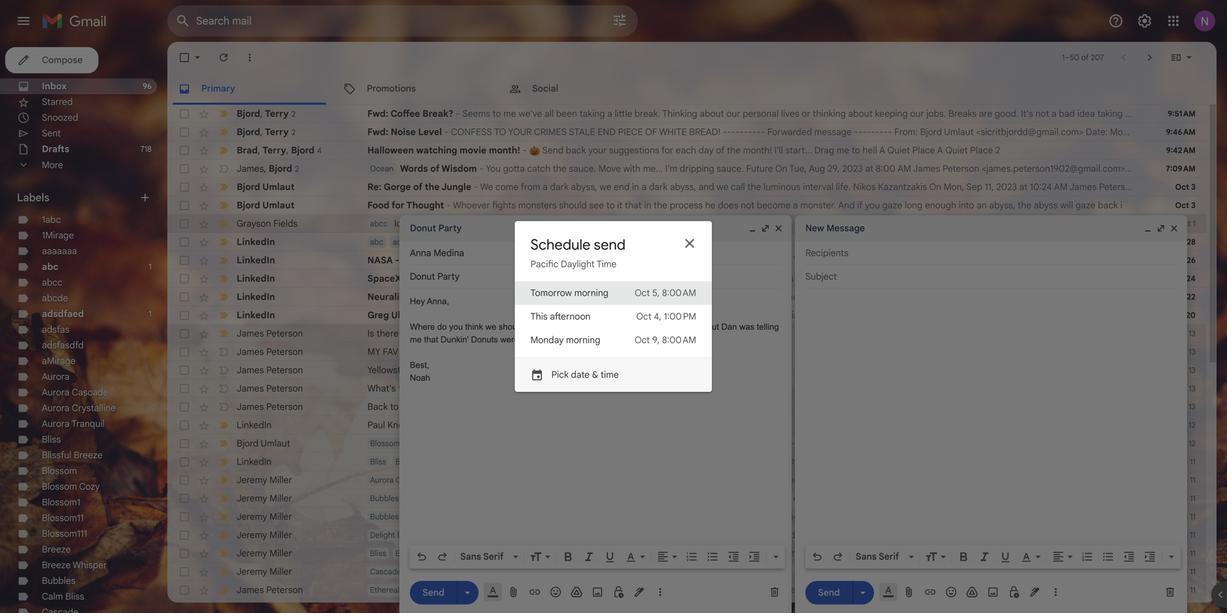 Task type: locate. For each thing, give the bounding box(es) containing it.
1 horizontal spatial this
[[531, 311, 548, 322]]

1 horizontal spatial lives
[[782, 108, 800, 119]]

lives
[[782, 108, 800, 119], [682, 419, 700, 431]]

2 vertical spatial am
[[1055, 181, 1068, 193]]

sep 20
[[1170, 310, 1197, 320]]

5 sep 11 from the top
[[1175, 530, 1197, 540]]

13 for what's the name!
[[1189, 384, 1197, 394]]

terry for fwd: noise level - confess to your crimes stale end piece of white bread! ---------- forwarded message --------- from: bjord umlaut <sicritbjordd@gmail.com> date: mon, aug 7, 2023 at 10:58 am
[[265, 126, 289, 138]]

1 horizontal spatial brontë,
[[1080, 548, 1110, 559]]

3 not important switch from the top
[[217, 364, 230, 377]]

menu item down time
[[515, 281, 712, 305]]

menu item
[[515, 281, 712, 305], [515, 305, 712, 328], [515, 328, 712, 352]]

1 12 from the top
[[1189, 420, 1197, 430]]

13 important according to google magic. switch from the top
[[217, 492, 230, 505]]

of down words
[[414, 181, 423, 193]]

me
[[504, 108, 517, 119], [837, 145, 850, 156], [710, 529, 723, 541]]

i'm right me... in the top right of the page
[[666, 163, 678, 174]]

is there hope? - the forge stone has been lost to maldenia. what more could we do to save alendria?!
[[368, 328, 791, 339]]

0 vertical spatial 2023
[[1161, 126, 1181, 138]]

national
[[402, 254, 440, 266], [746, 309, 780, 321]]

blossom
[[370, 439, 400, 448], [42, 465, 77, 477], [42, 481, 77, 492]]

morning for tomorrow morning
[[575, 287, 609, 299]]

breeze up aurora cascade
[[396, 457, 420, 467]]

so for soon,
[[790, 511, 800, 522]]

announce
[[778, 291, 819, 303]]

guys
[[522, 346, 543, 358]]

schedule send dialog
[[515, 221, 712, 392]]

cream
[[409, 218, 437, 229]]

thinking
[[813, 108, 846, 119]]

what's the name!
[[368, 383, 440, 394]]

am up kazantzakis
[[898, 163, 912, 174]]

8:00 am right 9,
[[663, 334, 697, 346]]

adsfas adsfasdfd amirage aurora aurora cascade aurora crystalline aurora tranquil bliss blissful breeze blossom blossom cozy blossom1 blossom11 blossom111 breeze breeze whisper bubbles calm bliss
[[42, 324, 116, 602]]

3 james peterson from the top
[[237, 364, 303, 376]]

for
[[662, 145, 674, 156], [392, 200, 405, 211], [841, 273, 853, 284], [870, 511, 882, 522]]

thoughts down space on the top left of the page
[[506, 273, 546, 284]]

0 horizontal spatial aug
[[809, 163, 826, 174]]

1 vertical spatial oct 3
[[1176, 201, 1197, 210]]

2 row from the top
[[167, 123, 1228, 141]]

2 8:00 am from the top
[[663, 334, 697, 346]]

1 horizontal spatial be
[[641, 584, 652, 596]]

and up the 'he'
[[699, 181, 715, 193]]

hey, for hey, i bought tickets to the jonas brothers concert. i'm so excited! cheers, jeremy
[[552, 493, 569, 504]]

2 jeremy miller from the top
[[237, 493, 292, 504]]

crimes
[[534, 126, 567, 138]]

0 vertical spatial let
[[1157, 163, 1170, 174]]

future
[[747, 163, 774, 174], [417, 401, 444, 412]]

1 'wuthering from the left
[[972, 548, 1017, 559]]

'wuthering
[[972, 548, 1017, 559], [1112, 548, 1157, 559]]

1 vertical spatial bad
[[714, 438, 730, 449]]

abcc inside abcc ice cream - hi noah, let's get ice cream. best, grayson
[[370, 219, 388, 229]]

important according to google magic. switch
[[217, 199, 230, 212], [217, 217, 230, 230], [217, 236, 230, 249], [217, 254, 230, 267], [217, 272, 230, 285], [217, 290, 230, 304], [217, 309, 230, 322], [217, 327, 230, 340], [217, 419, 230, 432], [217, 437, 230, 450], [217, 455, 230, 468], [217, 474, 230, 487], [217, 492, 230, 505], [217, 510, 230, 523], [217, 529, 230, 542], [217, 547, 230, 560], [217, 565, 230, 578], [217, 584, 230, 597]]

2 horizontal spatial i
[[616, 236, 618, 248]]

sent link
[[42, 128, 61, 139]]

peterson for 16th row from the top
[[266, 383, 303, 394]]

7 row from the top
[[167, 215, 1207, 233]]

2 a from the left
[[938, 145, 944, 156]]

my fav mario guys
[[368, 346, 455, 358]]

enchanted
[[396, 549, 434, 558]]

8:00 am for oct 5, 8:00 am
[[663, 287, 697, 299]]

2 vertical spatial me
[[710, 529, 723, 541]]

, for fwd: noise level
[[260, 126, 263, 138]]

in…
[[768, 419, 782, 431]]

menu item up twhacks
[[515, 305, 712, 328]]

10 important according to google magic. switch from the top
[[217, 437, 230, 450]]

hey, up ordering
[[563, 511, 581, 522]]

sep for 11th row
[[1171, 292, 1185, 302]]

1 gaze from the left
[[883, 200, 903, 211]]

1 vertical spatial mon,
[[944, 181, 965, 193]]

miller for hey, i bought tickets to the jonas brothers concert. i'm so excited! cheers, jeremy
[[270, 493, 292, 504]]

main content
[[167, 42, 1228, 613]]

1 james peterson from the top
[[237, 328, 303, 339]]

10:58
[[1194, 126, 1216, 138]]

, for halloween watching movie month!
[[258, 144, 260, 156]]

hey, for hey, i will be sending out my wedding invitations soon, so keep an eye out for them! thanks, jeremy
[[563, 511, 581, 522]]

12 for the tragic loss of lives due to violence in… ͏ ͏ ͏ ͏ ͏ ͏ ͏ ͏ ͏ ͏ ͏ ͏ ͏ ͏ ͏ ͏ ͏ ͏ ͏ ͏ ͏ ͏ ͏ ͏ ͏ ͏ ͏ ͏ ͏ ͏ ͏ ͏ ͏ ͏ ͏ ͏ ͏ ͏ ͏ ͏ ͏ ͏ ͏ ͏ ͏ ͏ ͏ ͏ ͏ ͏ ͏ ͏ ͏ ͏ ͏ ͏ ͏ ͏ ͏ ͏ ͏ ͏ ͏ ͏ ͏ ͏ ͏ ͏ ͏ ͏ ͏ ͏ ͏ ͏ ͏ ͏ ͏ ͏
[[1189, 420, 1197, 430]]

pick date & time menu item
[[515, 357, 712, 392]]

important according to google magic. switch for james taiclet shared a new post
[[217, 236, 230, 249]]

bliss
[[42, 434, 61, 445], [370, 457, 387, 467], [370, 549, 387, 558], [65, 591, 84, 602]]

12 important according to google magic. switch from the top
[[217, 474, 230, 487]]

menu item containing this afternoon
[[515, 305, 712, 328]]

for down #osirisrex
[[841, 273, 853, 284]]

1 bjord , terry 2 from the top
[[237, 108, 296, 119]]

trending for trending on linkedin: happy national aviation day! today we… ͏ ͏ ͏ ͏ ͏ ͏ ͏ ͏ ͏ ͏ ͏ ͏ ͏ ͏ ͏ ͏ ͏ ͏ ͏ ͏ ͏ ͏ ͏ ͏ ͏ ͏ ͏ ͏ ͏ ͏ ͏ ͏ ͏ ͏ ͏ ͏ ͏ ͏ ͏ ͏ ͏ ͏ ͏ ͏ ͏ ͏ ͏ ͏ ͏ ͏ ͏ ͏ ͏ ͏ ͏ ͏ ͏ ͏ ͏ ͏ ͏ ͏ ͏ ͏ ͏ ͏ ͏ ͏ ͏ ͏
[[626, 309, 662, 321]]

2 not important switch from the top
[[217, 345, 230, 359]]

jeremy miller
[[237, 474, 292, 486], [237, 493, 292, 504], [237, 511, 292, 522], [237, 529, 292, 541], [237, 548, 292, 559], [237, 566, 292, 577]]

fights
[[493, 200, 516, 211]]

my
[[368, 346, 381, 358]]

i'm up soon,
[[767, 493, 779, 504]]

to down around at the bottom of page
[[630, 584, 639, 596]]

message
[[815, 126, 852, 138]]

hey, for hey, how long will it take to change the roof? best, jeremy
[[573, 474, 590, 486]]

to right lost
[[564, 328, 573, 339]]

0 vertical spatial linkedin:
[[661, 273, 698, 284]]

1 vertical spatial you
[[757, 529, 772, 541]]

sep 13 for what's the name!
[[1174, 384, 1197, 394]]

2 important according to google magic. switch from the top
[[217, 217, 230, 230]]

neuralink and others share their thoughts on linkedin
[[368, 291, 609, 303]]

0 horizontal spatial brontë,
[[939, 548, 969, 559]]

2 about from the left
[[849, 108, 873, 119]]

0 vertical spatial me
[[504, 108, 517, 119]]

17 row from the top
[[167, 398, 1207, 416]]

sep 12 for there are no bad suggestions...
[[1174, 439, 1197, 448]]

0 vertical spatial dreamy
[[477, 549, 505, 558]]

james peterson for yellowstone
[[237, 364, 303, 376]]

2 dark from the left
[[649, 181, 668, 193]]

blossom111
[[42, 528, 87, 539]]

and up ulmer on the bottom of page
[[413, 291, 430, 303]]

main menu image
[[16, 13, 31, 29]]

i'm right hi,
[[552, 529, 564, 541]]

this up lost
[[531, 311, 548, 322]]

0 vertical spatial bjord , terry 2
[[237, 108, 296, 119]]

9 row from the top
[[167, 251, 1207, 270]]

labels heading
[[17, 191, 139, 204]]

5 miller from the top
[[270, 548, 292, 559]]

1 sep 12 from the top
[[1174, 420, 1197, 430]]

important according to google magic. switch for lottery spokesperson
[[217, 584, 230, 597]]

1 heights' from the left
[[1019, 548, 1053, 559]]

1 spacex from the left
[[368, 273, 402, 284]]

1 horizontal spatial emily
[[1056, 548, 1077, 559]]

2 bjord umlaut from the top
[[237, 200, 295, 211]]

schedule send heading
[[531, 236, 626, 254]]

0 horizontal spatial are
[[685, 438, 699, 449]]

the down what's the name!
[[401, 401, 415, 412]]

6 important according to google magic. switch from the top
[[217, 290, 230, 304]]

yellowstone:
[[507, 364, 558, 376]]

emily
[[915, 548, 937, 559], [1056, 548, 1077, 559]]

1 horizontal spatial sauce.
[[717, 163, 744, 174]]

jeremy miller for must read books
[[237, 548, 292, 559]]

peterson for second row from the bottom of the page
[[266, 584, 303, 596]]

... left marga
[[1196, 548, 1203, 559]]

1 horizontal spatial place
[[971, 145, 994, 156]]

5 sep 13 from the top
[[1174, 402, 1197, 412]]

national up alendria?!
[[746, 309, 780, 321]]

5 james peterson from the top
[[237, 401, 303, 412]]

in
[[632, 181, 640, 193], [644, 200, 652, 211]]

, for fwd: coffee break?
[[260, 108, 263, 119]]

will left time
[[587, 364, 601, 376]]

personal
[[743, 108, 779, 119]]

3 jeremy miller from the top
[[237, 511, 292, 522]]

a left list
[[641, 548, 646, 559]]

1 horizontal spatial long
[[905, 200, 923, 211]]

6 jeremy miller from the top
[[237, 566, 292, 577]]

2 out from the left
[[854, 511, 868, 522]]

0 horizontal spatial it
[[618, 200, 623, 211]]

2 vertical spatial i
[[583, 511, 586, 522]]

to
[[493, 108, 501, 119], [852, 145, 861, 156], [607, 200, 615, 211], [767, 291, 776, 303], [564, 328, 573, 339], [718, 328, 726, 339], [390, 401, 399, 412], [721, 419, 729, 431], [677, 474, 685, 486], [638, 493, 647, 504], [553, 566, 561, 577], [630, 584, 639, 596]]

10:24
[[1031, 181, 1053, 193]]

grayson up today,
[[590, 218, 624, 229]]

row containing james
[[167, 160, 1228, 178]]

1 vertical spatial abcc
[[42, 277, 62, 288]]

1 horizontal spatial spacex
[[807, 273, 839, 284]]

lottery right ethereal
[[406, 584, 436, 596]]

best, down should
[[567, 218, 588, 229]]

14 row from the top
[[167, 343, 1207, 361]]

more
[[42, 159, 63, 171]]

office
[[467, 529, 493, 541]]

halloween watching movie month!
[[368, 145, 521, 156]]

oct 1
[[1179, 219, 1197, 229]]

important mainly because you often read messages with this label. switch for fwd: noise level - confess to your crimes stale end piece of white bread! ---------- forwarded message --------- from: bjord umlaut <sicritbjordd@gmail.com> date: mon, aug 7, 2023 at 10:58 am
[[217, 126, 230, 139]]

2 vertical spatial cascade
[[370, 567, 402, 577]]

1 vertical spatial bjord , terry 2
[[237, 126, 296, 138]]

will down the bought
[[588, 511, 601, 522]]

0 horizontal spatial dark
[[550, 181, 569, 193]]

1 miller from the top
[[270, 474, 292, 486]]

abc link
[[42, 261, 58, 272]]

sep for 22th row from the top of the page
[[1175, 494, 1189, 503]]

bad right no
[[714, 438, 730, 449]]

adsdfaed link
[[42, 308, 84, 320]]

the right day
[[728, 145, 741, 156]]

row containing brad
[[167, 141, 1207, 160]]

bjord , terry 2 for fwd: coffee break? - seems to me we've all been taking a little break. thinking about our personal lives or thinking about keeping our jobs. breaks are good. it's not a bad idea taking a break every now and th
[[237, 108, 296, 119]]

2 3 from the top
[[1192, 201, 1197, 210]]

refresh image
[[217, 51, 230, 64]]

6 miller from the top
[[270, 566, 292, 577]]

1 bjord umlaut from the top
[[237, 181, 295, 193]]

-
[[456, 108, 460, 119], [445, 126, 449, 138], [723, 126, 728, 138], [728, 126, 732, 138], [732, 126, 736, 138], [736, 126, 740, 138], [740, 126, 744, 138], [744, 126, 749, 138], [749, 126, 753, 138], [753, 126, 757, 138], [757, 126, 761, 138], [761, 126, 766, 138], [855, 126, 859, 138], [859, 126, 863, 138], [863, 126, 867, 138], [867, 126, 872, 138], [872, 126, 876, 138], [876, 126, 880, 138], [880, 126, 884, 138], [884, 126, 888, 138], [888, 126, 893, 138], [521, 145, 530, 156], [480, 163, 484, 174], [474, 181, 478, 193], [447, 200, 451, 211], [439, 218, 443, 229], [580, 236, 585, 248], [395, 254, 400, 266], [787, 254, 792, 266], [603, 273, 607, 284], [430, 328, 434, 339], [419, 364, 423, 376], [792, 438, 796, 449], [532, 529, 537, 541], [585, 548, 589, 559], [473, 566, 477, 577], [500, 584, 504, 596]]

1 jeremy miller from the top
[[237, 474, 292, 486]]

0 horizontal spatial is
[[523, 383, 529, 394]]

blossom down blossom link
[[42, 481, 77, 492]]

1 month! from the left
[[489, 145, 521, 156]]

2 13 from the top
[[1189, 347, 1197, 357]]

4 jeremy miller from the top
[[237, 529, 292, 541]]

1 brontë, from the left
[[939, 548, 969, 559]]

3 up oct 1
[[1192, 201, 1197, 210]]

re:
[[368, 181, 382, 193]]

umlaut for 5th row from the top
[[263, 181, 295, 193]]

read
[[696, 548, 715, 559]]

abyss, up should
[[571, 181, 598, 193]]

0 horizontal spatial this
[[425, 364, 443, 376]]

so left keep
[[790, 511, 800, 522]]

20
[[1187, 310, 1197, 320]]

3 menu item from the top
[[515, 328, 712, 352]]

2 inside james , bjord 2
[[295, 164, 299, 174]]

tab list
[[167, 73, 1218, 105]]

1 vertical spatial an
[[825, 511, 835, 522]]

send back your suggestions for each day of the month! i'll start... drag me to hell a quiet place a quiet place 2
[[541, 145, 1001, 156]]

oct 3
[[1176, 182, 1197, 192], [1176, 201, 1197, 210]]

1 for abc
[[149, 262, 152, 272]]

dark up should
[[550, 181, 569, 193]]

morning up afternoon
[[575, 287, 609, 299]]

0 horizontal spatial i'm
[[552, 529, 564, 541]]

settings image
[[1138, 13, 1153, 29]]

2 sep 12 from the top
[[1174, 439, 1197, 448]]

what's
[[368, 383, 396, 394]]

about up bread!
[[700, 108, 725, 119]]

abyss, up process
[[670, 181, 697, 193]]

sep 13 for back to the future
[[1174, 402, 1197, 412]]

1 3 from the top
[[1192, 182, 1197, 192]]

1 horizontal spatial you
[[757, 529, 772, 541]]

6 11 from the top
[[1191, 549, 1197, 558]]

1 dark from the left
[[550, 181, 569, 193]]

it's
[[1022, 108, 1034, 119]]

future down name!
[[417, 401, 444, 412]]

hey, up lunch - hey, do you want to grab lunch around 1pm tomorrow? best, jeremy
[[592, 548, 609, 559]]

spacex down nasa
[[368, 273, 402, 284]]

2 for 9:51 am
[[292, 109, 296, 119]]

aug left 7,
[[1133, 126, 1150, 138]]

3 11 from the top
[[1191, 494, 1197, 503]]

time
[[601, 369, 619, 380]]

trending up 4,
[[618, 291, 654, 303]]

aurora
[[42, 371, 70, 382], [42, 387, 70, 398], [42, 402, 70, 414], [42, 418, 70, 430], [370, 475, 394, 485]]

quiet down breaks
[[946, 145, 969, 156]]

back down stale
[[566, 145, 586, 156]]

taking
[[580, 108, 605, 119], [1098, 108, 1124, 119]]

trending for trending now: dna oyj:n älylämmityspalvelu wattinen auttaa… ͏ ͏ ͏ ͏ ͏ ͏ ͏ ͏ ͏ ͏ ͏ ͏ ͏ ͏ ͏ ͏ ͏ ͏ ͏ ͏ ͏ ͏ ͏ ͏ ͏ ͏ ͏ ͏ ͏ ͏ ͏ ͏ ͏ ͏ ͏ ͏ ͏ ͏ ͏ ͏ ͏ ͏ ͏ ͏ ͏ ͏ ͏ ͏ ͏ ͏ ͏ ͏ ͏ ͏ ͏ ͏ ͏ ͏ ͏ ͏ ͏ ͏ ͏ ͏ ͏ ͏ ͏ ͏ ͏ ͏ ͏
[[706, 456, 742, 467]]

linkedin: up do
[[677, 309, 714, 321]]

0 vertical spatial 3
[[1192, 182, 1197, 192]]

1 vertical spatial important mainly because you often read messages with this label. switch
[[217, 126, 230, 139]]

starred snoozed sent
[[42, 96, 78, 139]]

save
[[729, 328, 748, 339]]

is right name at the bottom of the page
[[588, 584, 595, 596]]

not
[[1036, 108, 1050, 119], [741, 200, 755, 211]]

adsdfaed down ice at the left top of the page
[[393, 237, 427, 247]]

1 vertical spatial linkedin:
[[670, 291, 707, 303]]

happy
[[717, 309, 743, 321]]

4 13 from the top
[[1189, 384, 1197, 394]]

important according to google magic. switch for hey, i bought tickets to the jonas brothers concert. i'm so excited! cheers, jeremy
[[217, 492, 230, 505]]

you down nikos
[[866, 200, 881, 211]]

3 for food for thought - whoever fights monsters should see to it that in the process he does not become a monster. and if you gaze long enough into an abyss, the abyss will gaze back i
[[1192, 201, 1197, 210]]

0 horizontal spatial gaze
[[883, 200, 903, 211]]

labels navigation
[[0, 42, 167, 613]]

12 for there are no bad suggestions...
[[1189, 439, 1197, 448]]

blossom down blissful
[[42, 465, 77, 477]]

their up neuralink and others share their thoughts on linkedin
[[482, 273, 503, 284]]

13 row from the top
[[167, 324, 1207, 343]]

1 vertical spatial 8:00 am
[[663, 334, 697, 346]]

bread!
[[690, 126, 721, 138]]

toggle split pane mode image
[[1170, 51, 1184, 64]]

with
[[624, 163, 641, 174]]

1 horizontal spatial heights'
[[1160, 548, 1194, 559]]

aurora link
[[42, 371, 70, 382]]

0 horizontal spatial what
[[499, 383, 520, 394]]

6 not important switch from the top
[[217, 602, 230, 613]]

sep for tenth row from the bottom
[[1174, 439, 1187, 448]]

not right does
[[741, 200, 755, 211]]

2 fwd: from the top
[[368, 126, 389, 138]]

aurora crystalline link
[[42, 402, 116, 414]]

i for will
[[583, 511, 586, 522]]

breeze
[[74, 449, 103, 461], [396, 457, 420, 467], [397, 530, 422, 540], [42, 544, 71, 555], [42, 559, 71, 571]]

neuralink
[[368, 291, 411, 303]]

lottery
[[406, 584, 436, 596], [775, 584, 805, 596]]

bubbles up delight
[[370, 512, 399, 522]]

0 horizontal spatial month!
[[489, 145, 521, 156]]

menu containing tomorrow morning
[[515, 281, 712, 392]]

miller for hey, i will be sending out my wedding invitations soon, so keep an eye out for them! thanks, jeremy
[[270, 511, 292, 522]]

more
[[641, 328, 663, 339]]

2 vertical spatial it
[[649, 474, 654, 486]]

day
[[699, 145, 714, 156]]

miller for office supplies
[[270, 529, 292, 541]]

0 vertical spatial oct 3
[[1176, 182, 1197, 192]]

1 horizontal spatial 'wuthering
[[1112, 548, 1157, 559]]

gaze down kazantzakis
[[883, 200, 903, 211]]

2 11 from the top
[[1191, 475, 1197, 485]]

2 important mainly because you often read messages with this label. switch from the top
[[217, 126, 230, 139]]

4 not important switch from the top
[[217, 382, 230, 395]]

labels
[[17, 191, 49, 204]]

abcc down food
[[370, 219, 388, 229]]

for left each
[[662, 145, 674, 156]]

month!
[[489, 145, 521, 156], [744, 145, 773, 156]]

menu item up premier
[[515, 328, 712, 352]]

oct down the <james.peterson1902@
[[1176, 201, 1190, 210]]

2 horizontal spatial you
[[866, 200, 881, 211]]

we left call
[[717, 181, 729, 193]]

2.
[[496, 346, 503, 358]]

jeremy miller for lunch
[[237, 566, 292, 577]]

0 vertical spatial abcc
[[370, 219, 388, 229]]

aurora up aurora tranquil link
[[42, 402, 70, 414]]

james peterson for is there hope?
[[237, 328, 303, 339]]

0 horizontal spatial adsdfaed
[[42, 308, 84, 320]]

marga
[[1205, 548, 1228, 559]]

fwd: left coffee
[[368, 108, 389, 119]]

out right eye
[[854, 511, 868, 522]]

1 horizontal spatial gaze
[[1076, 200, 1096, 211]]

this inside row
[[425, 364, 443, 376]]

1 vertical spatial sep 12
[[1174, 439, 1197, 448]]

tickets
[[608, 493, 636, 504]]

0 vertical spatial i
[[616, 236, 618, 248]]

now
[[1185, 108, 1202, 119]]

linkedin: up oct 5, 8:00 am in the top right of the page
[[661, 273, 698, 284]]

of right list
[[662, 548, 671, 559]]

0 vertical spatial morning
[[575, 287, 609, 299]]

1 ... from the left
[[906, 548, 913, 559]]

do
[[705, 328, 715, 339]]

21 row from the top
[[167, 471, 1207, 489]]

supplies
[[630, 529, 665, 541]]

bjord
[[237, 108, 260, 119], [237, 126, 260, 138], [921, 126, 943, 138], [291, 144, 315, 156], [269, 163, 292, 174], [237, 181, 260, 193], [237, 200, 260, 211], [237, 438, 259, 449]]

abcc inside abcc abcde
[[42, 277, 62, 288]]

1 horizontal spatial future
[[747, 163, 774, 174]]

sauce. down your
[[569, 163, 597, 174]]

9 important according to google magic. switch from the top
[[217, 419, 230, 432]]

#osirisrex
[[828, 254, 878, 266]]

that up day!
[[822, 291, 839, 303]]

2 vertical spatial you
[[513, 566, 528, 577]]

0 horizontal spatial 'wuthering
[[972, 548, 1017, 559]]

1 vertical spatial fwd:
[[368, 126, 389, 138]]

1 horizontal spatial month!
[[744, 145, 773, 156]]

best, up 'adequate'
[[708, 566, 729, 577]]

in right end
[[632, 181, 640, 193]]

0 horizontal spatial in
[[632, 181, 640, 193]]

let's
[[483, 218, 503, 229]]

1 vertical spatial be
[[641, 584, 652, 596]]

3 for re: gorge of the jungle - we come from a dark abyss, we end in a dark abyss, and we call the luminous interval life. nikos kazantzakis on mon, sep 11, 2023 at 10:24 am james peterson <james.peterson1902@
[[1192, 182, 1197, 192]]

None search field
[[167, 5, 639, 37]]

͏
[[766, 236, 768, 248], [768, 236, 771, 248], [771, 236, 773, 248], [773, 236, 776, 248], [775, 236, 778, 248], [778, 236, 780, 248], [780, 236, 783, 248], [783, 236, 785, 248], [785, 236, 787, 248], [787, 236, 790, 248], [790, 236, 792, 248], [792, 236, 794, 248], [794, 236, 797, 248], [797, 236, 799, 248], [799, 236, 801, 248], [801, 236, 804, 248], [804, 236, 806, 248], [806, 236, 808, 248], [808, 236, 811, 248], [811, 236, 813, 248], [813, 236, 815, 248], [815, 236, 818, 248], [818, 236, 820, 248], [820, 236, 822, 248], [822, 236, 825, 248], [825, 236, 827, 248], [827, 236, 829, 248], [829, 236, 832, 248], [832, 236, 834, 248], [834, 236, 836, 248], [836, 236, 839, 248], [839, 236, 841, 248], [841, 236, 844, 248], [843, 236, 846, 248], [846, 236, 848, 248], [848, 236, 851, 248], [851, 236, 853, 248], [853, 236, 855, 248], [855, 236, 858, 248], [858, 236, 860, 248], [860, 236, 862, 248], [862, 236, 865, 248], [865, 236, 867, 248], [867, 236, 869, 248], [869, 236, 872, 248], [872, 236, 874, 248], [874, 236, 876, 248], [876, 236, 879, 248], [879, 236, 881, 248], [881, 236, 883, 248], [883, 236, 886, 248], [886, 236, 888, 248], [888, 236, 890, 248], [890, 236, 893, 248], [893, 236, 895, 248], [895, 236, 897, 248], [897, 236, 900, 248], [900, 236, 902, 248], [902, 236, 904, 248], [985, 254, 988, 266], [988, 254, 990, 266], [990, 254, 992, 266], [992, 254, 995, 266], [995, 254, 997, 266], [997, 254, 999, 266], [999, 254, 1002, 266], [1002, 254, 1004, 266], [1004, 254, 1007, 266], [1007, 254, 1009, 266], [1009, 254, 1011, 266], [1011, 254, 1014, 266], [1014, 254, 1016, 266], [1016, 254, 1018, 266], [1018, 254, 1021, 266], [1021, 254, 1023, 266], [1023, 254, 1025, 266], [1025, 254, 1028, 266], [1028, 254, 1030, 266], [1030, 254, 1032, 266], [1032, 254, 1035, 266], [1035, 254, 1037, 266], [1037, 254, 1039, 266], [1039, 254, 1042, 266], [1042, 254, 1044, 266], [1044, 254, 1046, 266], [1046, 254, 1049, 266], [1049, 254, 1051, 266], [1051, 254, 1053, 266], [1053, 254, 1056, 266], [1056, 254, 1058, 266], [1058, 254, 1060, 266], [1060, 254, 1063, 266], [1063, 254, 1065, 266], [1065, 254, 1067, 266], [1067, 254, 1070, 266], [1070, 254, 1072, 266], [1072, 254, 1075, 266], [1075, 254, 1077, 266], [1077, 254, 1079, 266], [1079, 254, 1082, 266], [1082, 254, 1084, 266], [1084, 254, 1086, 266], [1086, 254, 1089, 266], [1089, 254, 1091, 266], [1091, 254, 1093, 266], [1093, 254, 1096, 266], [1096, 254, 1098, 266], [1098, 254, 1100, 266], [1100, 254, 1103, 266], [1103, 254, 1105, 266], [1105, 254, 1107, 266], [1107, 254, 1110, 266], [1110, 254, 1112, 266], [1112, 254, 1114, 266], [1114, 254, 1117, 266], [1117, 254, 1119, 266], [1119, 254, 1121, 266], [889, 273, 891, 284], [891, 273, 894, 284], [894, 273, 896, 284], [896, 273, 898, 284], [898, 273, 901, 284], [901, 273, 903, 284], [903, 273, 905, 284], [905, 273, 908, 284], [908, 273, 910, 284], [910, 273, 912, 284], [912, 273, 915, 284], [915, 273, 917, 284], [917, 273, 919, 284], [919, 273, 922, 284], [922, 273, 924, 284], [924, 273, 926, 284], [926, 273, 929, 284], [929, 273, 931, 284], [931, 273, 933, 284], [933, 273, 936, 284], [936, 273, 938, 284], [938, 273, 940, 284], [940, 273, 943, 284], [943, 273, 945, 284], [945, 273, 948, 284], [948, 273, 950, 284], [950, 273, 952, 284], [952, 273, 955, 284], [955, 273, 957, 284], [957, 273, 959, 284], [959, 273, 962, 284], [962, 273, 964, 284], [964, 273, 966, 284], [966, 273, 969, 284], [969, 273, 971, 284], [971, 273, 973, 284], [973, 273, 976, 284], [976, 273, 978, 284], [978, 273, 980, 284], [980, 273, 983, 284], [983, 273, 985, 284], [985, 273, 987, 284], [987, 273, 990, 284], [990, 273, 992, 284], [992, 273, 994, 284], [994, 273, 997, 284], [896, 291, 899, 303], [899, 291, 901, 303], [901, 291, 903, 303], [903, 291, 906, 303], [906, 291, 908, 303], [908, 291, 910, 303], [910, 291, 913, 303], [913, 291, 915, 303], [915, 291, 917, 303], [917, 291, 920, 303], [920, 291, 922, 303], [922, 291, 924, 303], [924, 291, 927, 303], [927, 291, 929, 303], [929, 291, 931, 303], [931, 291, 934, 303], [934, 291, 936, 303], [936, 291, 938, 303], [938, 291, 941, 303], [941, 291, 943, 303], [943, 291, 945, 303], [945, 291, 948, 303], [948, 291, 950, 303], [950, 291, 953, 303], [953, 291, 955, 303], [955, 291, 957, 303], [957, 291, 960, 303], [960, 291, 962, 303], [962, 291, 964, 303], [964, 291, 967, 303], [967, 291, 969, 303], [969, 291, 971, 303], [971, 291, 974, 303], [974, 291, 976, 303], [976, 291, 978, 303], [978, 291, 981, 303], [981, 291, 983, 303], [983, 291, 985, 303], [985, 291, 988, 303], [988, 291, 990, 303], [990, 291, 992, 303], [992, 291, 995, 303], [995, 291, 997, 303], [997, 291, 999, 303], [999, 291, 1002, 303], [1002, 291, 1004, 303], [1004, 291, 1006, 303], [1006, 291, 1009, 303], [1009, 291, 1011, 303], [1011, 291, 1013, 303], [1013, 291, 1016, 303], [1016, 291, 1018, 303], [1018, 291, 1021, 303], [1021, 291, 1023, 303], [1023, 291, 1025, 303], [1025, 291, 1028, 303], [1028, 291, 1030, 303], [1030, 291, 1032, 303], [1032, 291, 1035, 303], [1035, 291, 1037, 303], [1037, 291, 1039, 303], [1039, 291, 1042, 303], [1042, 291, 1044, 303], [1044, 291, 1046, 303], [1046, 291, 1049, 303], [1049, 291, 1051, 303], [884, 309, 886, 321], [886, 309, 888, 321], [888, 309, 891, 321], [891, 309, 893, 321], [893, 309, 895, 321], [895, 309, 898, 321], [898, 309, 900, 321], [900, 309, 903, 321], [903, 309, 905, 321], [905, 309, 907, 321], [907, 309, 910, 321], [910, 309, 912, 321], [912, 309, 914, 321], [914, 309, 917, 321], [917, 309, 919, 321], [919, 309, 921, 321], [921, 309, 924, 321], [924, 309, 926, 321], [926, 309, 928, 321], [928, 309, 931, 321], [931, 309, 933, 321], [933, 309, 935, 321], [935, 309, 938, 321], [938, 309, 940, 321], [940, 309, 942, 321], [942, 309, 945, 321], [945, 309, 947, 321], [947, 309, 949, 321], [949, 309, 952, 321], [952, 309, 954, 321], [954, 309, 956, 321], [956, 309, 959, 321], [959, 309, 961, 321], [961, 309, 963, 321], [963, 309, 966, 321], [966, 309, 968, 321], [968, 309, 971, 321], [971, 309, 973, 321], [973, 309, 975, 321], [975, 309, 978, 321], [978, 309, 980, 321], [980, 309, 982, 321], [982, 309, 985, 321], [985, 309, 987, 321], [987, 309, 989, 321], [989, 309, 992, 321], [992, 309, 994, 321], [994, 309, 996, 321], [996, 309, 999, 321], [999, 309, 1001, 321], [1001, 309, 1003, 321], [1003, 309, 1006, 321], [1006, 309, 1008, 321], [1008, 309, 1010, 321], [1010, 309, 1013, 321], [1013, 309, 1015, 321], [1015, 309, 1017, 321], [1017, 309, 1020, 321], [1020, 309, 1022, 321], [1022, 309, 1024, 321], [1024, 309, 1027, 321], [1027, 309, 1029, 321], [1029, 309, 1031, 321], [1031, 309, 1034, 321], [1034, 309, 1036, 321], [1036, 309, 1039, 321], [1039, 309, 1041, 321], [1041, 309, 1043, 321], [1043, 309, 1046, 321], [1046, 309, 1048, 321], [782, 419, 785, 431], [785, 419, 787, 431], [787, 419, 789, 431], [789, 419, 792, 431], [792, 419, 794, 431], [794, 419, 797, 431], [797, 419, 799, 431], [799, 419, 801, 431], [801, 419, 804, 431], [804, 419, 806, 431], [806, 419, 808, 431], [808, 419, 811, 431], [811, 419, 813, 431], [813, 419, 815, 431], [815, 419, 818, 431], [818, 419, 820, 431], [820, 419, 822, 431], [822, 419, 825, 431], [825, 419, 827, 431], [827, 419, 829, 431], [829, 419, 832, 431], [832, 419, 834, 431], [834, 419, 836, 431], [836, 419, 839, 431], [839, 419, 841, 431], [841, 419, 843, 431], [843, 419, 846, 431], [846, 419, 848, 431], [848, 419, 850, 431], [850, 419, 853, 431], [853, 419, 855, 431], [855, 419, 857, 431], [857, 419, 860, 431], [860, 419, 862, 431], [862, 419, 865, 431], [865, 419, 867, 431], [867, 419, 869, 431], [869, 419, 872, 431], [872, 419, 874, 431], [874, 419, 876, 431], [876, 419, 879, 431], [879, 419, 881, 431], [881, 419, 883, 431], [883, 419, 886, 431], [886, 419, 888, 431], [888, 419, 890, 431], [890, 419, 893, 431], [893, 419, 895, 431], [895, 419, 897, 431], [897, 419, 900, 431], [900, 419, 902, 431], [902, 419, 904, 431], [904, 419, 907, 431], [907, 419, 909, 431], [909, 419, 911, 431], [911, 419, 914, 431], [914, 419, 916, 431], [916, 419, 918, 431], [918, 419, 921, 431], [921, 419, 923, 431], [923, 419, 925, 431], [925, 419, 928, 431], [928, 419, 930, 431], [930, 419, 933, 431], [933, 419, 935, 431], [935, 419, 937, 431], [937, 419, 940, 431], [940, 419, 942, 431], [942, 419, 944, 431], [944, 419, 947, 431], [947, 419, 949, 431], [949, 419, 951, 431], [951, 419, 954, 431], [954, 419, 956, 431], [956, 419, 958, 431], [958, 419, 961, 431], [961, 419, 963, 431], [963, 419, 965, 431], [964, 456, 966, 467], [966, 456, 969, 467], [969, 456, 971, 467], [971, 456, 973, 467], [973, 456, 976, 467], [976, 456, 978, 467], [978, 456, 980, 467], [980, 456, 983, 467], [983, 456, 985, 467], [985, 456, 987, 467], [987, 456, 990, 467], [990, 456, 992, 467], [992, 456, 994, 467], [994, 456, 997, 467], [997, 456, 999, 467], [999, 456, 1001, 467], [1001, 456, 1004, 467], [1004, 456, 1006, 467], [1006, 456, 1008, 467], [1008, 456, 1011, 467], [1011, 456, 1013, 467], [1013, 456, 1016, 467], [1016, 456, 1018, 467], [1018, 456, 1020, 467], [1020, 456, 1023, 467], [1023, 456, 1025, 467], [1025, 456, 1027, 467], [1027, 456, 1030, 467], [1030, 456, 1032, 467], [1032, 456, 1034, 467], [1034, 456, 1037, 467], [1037, 456, 1039, 467], [1039, 456, 1041, 467], [1041, 456, 1044, 467], [1044, 456, 1046, 467], [1046, 456, 1048, 467], [1048, 456, 1051, 467], [1051, 456, 1053, 467], [1053, 456, 1055, 467], [1055, 456, 1058, 467], [1058, 456, 1060, 467], [1060, 456, 1062, 467], [1062, 456, 1065, 467], [1065, 456, 1067, 467], [1067, 456, 1069, 467], [1069, 456, 1072, 467], [1072, 456, 1074, 467], [1074, 456, 1076, 467], [1076, 456, 1079, 467], [1079, 456, 1081, 467], [1081, 456, 1084, 467], [1084, 456, 1086, 467], [1086, 456, 1088, 467], [1088, 456, 1091, 467], [1091, 456, 1093, 467], [1093, 456, 1095, 467], [1095, 456, 1098, 467], [1098, 456, 1100, 467], [1100, 456, 1102, 467], [1102, 456, 1105, 467], [1105, 456, 1107, 467], [1107, 456, 1109, 467], [1109, 456, 1112, 467], [1112, 456, 1114, 467], [1114, 456, 1116, 467], [1116, 456, 1119, 467], [1119, 456, 1121, 467], [1121, 456, 1123, 467], [1123, 456, 1126, 467], [1126, 456, 1128, 467], [1128, 456, 1130, 467]]

0 horizontal spatial lives
[[682, 419, 700, 431]]

4
[[317, 146, 322, 156]]

abc inside labels navigation
[[42, 261, 58, 272]]

i up ordering
[[583, 511, 586, 522]]

2 sep 11 from the top
[[1175, 475, 1197, 485]]

1 fwd: from the top
[[368, 108, 389, 119]]

2 oct 3 from the top
[[1176, 201, 1197, 210]]

fields
[[274, 218, 298, 229]]

0 horizontal spatial heights'
[[1019, 548, 1053, 559]]

what up twhacks
[[617, 328, 639, 339]]

0 vertical spatial national
[[402, 254, 440, 266]]

sep for 16th row from the bottom of the page
[[1174, 329, 1187, 339]]

tab list containing primary
[[167, 73, 1218, 105]]

13 for my fav mario guys
[[1189, 347, 1197, 357]]

0 vertical spatial are
[[980, 108, 993, 119]]

seems
[[463, 108, 491, 119]]

and up the neuralink on the top left
[[404, 273, 421, 284]]

important mainly because you often read messages with this label. switch
[[217, 107, 230, 120], [217, 126, 230, 139], [217, 144, 230, 157]]

14 important according to google magic. switch from the top
[[217, 510, 230, 523]]

0 horizontal spatial a
[[880, 145, 886, 156]]

roof?
[[737, 474, 759, 486]]

aug left 29,
[[809, 163, 826, 174]]

2 menu item from the top
[[515, 305, 712, 328]]

here's
[[612, 548, 638, 559]]

back to the future link
[[368, 400, 1135, 413]]

sep for 15th row from the bottom
[[1174, 347, 1187, 357]]

linkedin: for happy
[[677, 309, 714, 321]]

1 horizontal spatial me
[[710, 529, 723, 541]]

long down kazantzakis
[[905, 200, 923, 211]]

gotta
[[503, 163, 525, 174]]

dreamy down office
[[477, 549, 505, 558]]

1 sep 11 from the top
[[1175, 457, 1197, 467]]

important according to google magic. switch for the tragic loss of lives due to violence in… ͏ ͏ ͏ ͏ ͏ ͏ ͏ ͏ ͏ ͏ ͏ ͏ ͏ ͏ ͏ ͏ ͏ ͏ ͏ ͏ ͏ ͏ ͏ ͏ ͏ ͏ ͏ ͏ ͏ ͏ ͏ ͏ ͏ ͏ ͏ ͏ ͏ ͏ ͏ ͏ ͏ ͏ ͏ ͏ ͏ ͏ ͏ ͏ ͏ ͏ ͏ ͏ ͏ ͏ ͏ ͏ ͏ ͏ ͏ ͏ ͏ ͏ ͏ ͏ ͏ ͏ ͏ ͏ ͏ ͏ ͏ ͏ ͏ ͏ ͏ ͏ ͏ ͏
[[217, 419, 230, 432]]

so for i'm
[[782, 493, 792, 504]]

blossom link
[[42, 465, 77, 477]]

2 vertical spatial 1
[[149, 309, 152, 319]]

blossom111 link
[[42, 528, 87, 539]]

james peterson for back to the future
[[237, 401, 303, 412]]

a down jobs.
[[938, 145, 944, 156]]

10 row from the top
[[167, 270, 1207, 288]]

am
[[1218, 126, 1228, 138], [898, 163, 912, 174], [1055, 181, 1068, 193]]

want
[[531, 566, 551, 577]]

hell
[[863, 145, 878, 156]]

1 vertical spatial bubbles
[[370, 512, 399, 522]]

0 vertical spatial i'm
[[666, 163, 678, 174]]

name!
[[415, 383, 440, 394]]

sep 13 for my fav mario guys
[[1174, 347, 1197, 357]]

2023 right 29,
[[843, 163, 864, 174]]

4 james peterson from the top
[[237, 383, 303, 394]]

there
[[659, 438, 683, 449]]

3 down 'make'
[[1192, 182, 1197, 192]]

0 vertical spatial cascade
[[72, 387, 108, 398]]

me left know at the bottom right of page
[[710, 529, 723, 541]]

sep for 15th row from the top of the page
[[1174, 365, 1187, 375]]

2 horizontal spatial it
[[758, 254, 765, 266]]

back left i
[[1099, 200, 1119, 211]]

2 place from the left
[[971, 145, 994, 156]]

jobs.
[[927, 108, 947, 119]]

aurora inside row
[[370, 475, 394, 485]]

abcc for abcc ice cream - hi noah, let's get ice cream. best, grayson
[[370, 219, 388, 229]]

menu
[[515, 281, 712, 392]]

we left do
[[690, 328, 702, 339]]

1 vertical spatial 12
[[1189, 439, 1197, 448]]

2 for 7:09 am
[[295, 164, 299, 174]]

to right see
[[607, 200, 615, 211]]

oct 3 for food for thought - whoever fights monsters should see to it that in the process he does not become a monster. and if you gaze long enough into an abyss, the abyss will gaze back i
[[1176, 201, 1197, 210]]

2 vertical spatial bjord umlaut
[[237, 438, 290, 449]]

whoever
[[453, 200, 490, 211]]

0 vertical spatial am
[[1218, 126, 1228, 138]]

trending down just
[[609, 273, 646, 284]]

2 vertical spatial important mainly because you often read messages with this label. switch
[[217, 144, 230, 157]]

row
[[167, 105, 1228, 123], [167, 123, 1228, 141], [167, 141, 1207, 160], [167, 160, 1228, 178], [167, 178, 1228, 196], [167, 196, 1207, 215], [167, 215, 1207, 233], [167, 233, 1207, 251], [167, 251, 1207, 270], [167, 270, 1207, 288], [167, 288, 1207, 306], [167, 306, 1207, 324], [167, 324, 1207, 343], [167, 343, 1207, 361], [167, 361, 1207, 379], [167, 379, 1207, 398], [167, 398, 1207, 416], [167, 416, 1207, 434], [167, 434, 1207, 453], [167, 453, 1207, 471], [167, 471, 1207, 489], [167, 489, 1207, 508], [167, 508, 1207, 526], [167, 526, 1207, 544], [167, 544, 1228, 563], [167, 563, 1207, 581], [167, 581, 1207, 599], [167, 599, 1207, 613]]

oct 3 down 7:09 am
[[1176, 182, 1197, 192]]

1 horizontal spatial i
[[583, 511, 586, 522]]

0 horizontal spatial let
[[695, 529, 708, 541]]

a
[[608, 108, 613, 119], [1052, 108, 1057, 119], [1126, 108, 1131, 119], [543, 181, 548, 193], [642, 181, 647, 193], [794, 200, 799, 211], [530, 236, 535, 248], [641, 548, 646, 559]]

1 13 from the top
[[1189, 329, 1197, 339]]

8 sep 11 from the top
[[1175, 585, 1197, 595]]

not important switch
[[217, 162, 230, 175], [217, 345, 230, 359], [217, 364, 230, 377], [217, 382, 230, 395], [217, 400, 230, 413], [217, 602, 230, 613]]

1 horizontal spatial a
[[938, 145, 944, 156]]

1 horizontal spatial national
[[746, 309, 780, 321]]

1 horizontal spatial bad
[[1060, 108, 1076, 119]]

bjord , terry 2 for fwd: noise level - confess to your crimes stale end piece of white bread! ---------- forwarded message --------- from: bjord umlaut <sicritbjordd@gmail.com> date: mon, aug 7, 2023 at 10:58 am
[[237, 126, 296, 138]]

ocean
[[370, 164, 394, 174]]

5 jeremy miller from the top
[[237, 548, 292, 559]]

aurora up bliss "link"
[[42, 418, 70, 430]]

will left take
[[634, 474, 647, 486]]

0 horizontal spatial 2023
[[843, 163, 864, 174]]

on up is there hope? - the forge stone has been lost to maldenia. what more could we do to save alendria?!
[[565, 309, 576, 321]]

to inside "back to the future" link
[[390, 401, 399, 412]]

at left 10:24 at the right of page
[[1020, 181, 1028, 193]]

17 important according to google magic. switch from the top
[[217, 565, 230, 578]]

1 8:00 am from the top
[[663, 287, 697, 299]]



Task type: vqa. For each thing, say whether or not it's contained in the screenshot.
WORDS
yes



Task type: describe. For each thing, give the bounding box(es) containing it.
1 taking from the left
[[580, 108, 605, 119]]

james peterson for my fav mario guys
[[237, 346, 303, 358]]

inbox link
[[42, 80, 67, 92]]

1 vertical spatial blossom
[[42, 465, 77, 477]]

concert.
[[730, 493, 765, 504]]

oct left 5,
[[635, 287, 650, 299]]

wedding
[[682, 511, 718, 522]]

24 row from the top
[[167, 526, 1207, 544]]

there are no bad suggestions... -
[[659, 438, 798, 449]]

22 row from the top
[[167, 489, 1207, 508]]

0 horizontal spatial we
[[600, 181, 612, 193]]

6 row from the top
[[167, 196, 1207, 215]]

sep 22
[[1171, 292, 1197, 302]]

share down neuralink and others share their thoughts on linkedin
[[471, 309, 496, 321]]

1 horizontal spatial is
[[588, 584, 595, 596]]

1 vertical spatial let
[[695, 529, 708, 541]]

1:00 pm
[[664, 311, 697, 322]]

'the
[[826, 548, 844, 559]]

1 sauce. from the left
[[569, 163, 597, 174]]

2 vertical spatial 2023
[[997, 181, 1018, 193]]

2 sauce. from the left
[[717, 163, 744, 174]]

bliss right calm
[[65, 591, 84, 602]]

twhacks
[[597, 346, 633, 358]]

cascade inside adsfas adsfasdfd amirage aurora aurora cascade aurora crystalline aurora tranquil bliss blissful breeze blossom blossom cozy blossom1 blossom11 blossom111 breeze breeze whisper bubbles calm bliss
[[72, 387, 108, 398]]

1 row from the top
[[167, 105, 1228, 123]]

must
[[673, 548, 694, 559]]

blossom inside row
[[370, 439, 400, 448]]

2 lottery from the left
[[775, 584, 805, 596]]

11,
[[986, 181, 995, 193]]

pick date & time
[[552, 369, 619, 380]]

important according to google magic. switch for must read books
[[217, 547, 230, 560]]

3 important mainly because you often read messages with this label. switch from the top
[[217, 144, 230, 157]]

18 row from the top
[[167, 416, 1207, 434]]

15 row from the top
[[167, 361, 1207, 379]]

take
[[657, 474, 675, 486]]

not important switch for back to the future
[[217, 400, 230, 413]]

0 horizontal spatial you
[[513, 566, 528, 577]]

on up tomorrow at left top
[[548, 273, 560, 284]]

1 a from the left
[[880, 145, 886, 156]]

promotions tab
[[333, 73, 498, 105]]

1 horizontal spatial if
[[858, 200, 863, 211]]

1 horizontal spatial been
[[556, 108, 578, 119]]

applications
[[744, 273, 794, 284]]

19 row from the top
[[167, 434, 1207, 453]]

make
[[1184, 163, 1206, 174]]

4 important according to google magic. switch from the top
[[217, 254, 230, 267]]

cozy
[[79, 481, 100, 492]]

the up thought
[[425, 181, 440, 193]]

thoughts down hello noah, what is noah short for!
[[511, 419, 549, 431]]

new up spacex and others share their thoughts on linkedin - trending on linkedin: internship applications at spacex for spring… ͏ ͏ ͏ ͏ ͏ ͏ ͏ ͏ ͏ ͏ ͏ ͏ ͏ ͏ ͏ ͏ ͏ ͏ ͏ ͏ ͏ ͏ ͏ ͏ ͏ ͏ ͏ ͏ ͏ ͏ ͏ ͏ ͏ ͏ ͏ ͏ ͏ ͏ ͏ ͏ ͏ ͏ ͏ ͏ ͏ ͏
[[668, 254, 686, 266]]

important according to google magic. switch for hey, i will be sending out my wedding invitations soon, so keep an eye out for them! thanks, jeremy
[[217, 510, 230, 523]]

of down 2. on the left of page
[[496, 364, 505, 376]]

sep for 17th row from the top of the page
[[1174, 402, 1187, 412]]

sep for 17th row from the bottom of the page
[[1170, 310, 1185, 320]]

3 bjord umlaut from the top
[[237, 438, 290, 449]]

sep for 16th row from the top
[[1174, 384, 1187, 394]]

miller for lunch
[[270, 566, 292, 577]]

hey, left do
[[479, 566, 497, 577]]

1 sep 13 from the top
[[1174, 329, 1197, 339]]

1 horizontal spatial an
[[977, 200, 988, 211]]

bjord umlaut for re: gorge of the jungle
[[237, 181, 295, 193]]

share down aeronautics at the left of the page
[[455, 273, 479, 284]]

important mainly because you often read messages with this label. switch for fwd: coffee break? - seems to me we've all been taking a little break. thinking about our personal lives or thinking about keeping our jobs. breaks are good. it's not a bad idea taking a break every now and th
[[217, 107, 230, 120]]

their up "greg ulmer and others share their thoughts on linkedin"
[[491, 291, 512, 303]]

1 horizontal spatial it
[[649, 474, 654, 486]]

miller for hey, how long will it take to change the roof? best, jeremy
[[270, 474, 292, 486]]

shy
[[505, 346, 520, 358]]

1 quiet from the left
[[888, 145, 911, 156]]

1abc
[[42, 214, 61, 225]]

0 horizontal spatial abyss,
[[571, 181, 598, 193]]

the inside "back to the future" link
[[401, 401, 415, 412]]

need
[[775, 529, 796, 541]]

important according to google magic. switch for office supplies
[[217, 529, 230, 542]]

pacific daylight time
[[531, 258, 617, 270]]

1pm
[[642, 566, 659, 577]]

our left f
[[1209, 163, 1223, 174]]

oct left 4,
[[637, 311, 652, 322]]

snoozed
[[42, 112, 78, 123]]

important according to google magic. switch for trending now: dna oyj:n älylämmityspalvelu wattinen auttaa… ͏ ͏ ͏ ͏ ͏ ͏ ͏ ͏ ͏ ͏ ͏ ͏ ͏ ͏ ͏ ͏ ͏ ͏ ͏ ͏ ͏ ͏ ͏ ͏ ͏ ͏ ͏ ͏ ͏ ͏ ͏ ͏ ͏ ͏ ͏ ͏ ͏ ͏ ͏ ͏ ͏ ͏ ͏ ͏ ͏ ͏ ͏ ͏ ͏ ͏ ͏ ͏ ͏ ͏ ͏ ͏ ͏ ͏ ͏ ͏ ͏ ͏ ͏ ͏ ͏ ͏ ͏ ͏ ͏ ͏ ͏
[[217, 455, 230, 468]]

0 vertical spatial the
[[436, 328, 452, 339]]

confess
[[451, 126, 493, 138]]

harmony
[[443, 549, 475, 558]]

2 brontë, from the left
[[1080, 548, 1110, 559]]

suggestions
[[610, 145, 660, 156]]

1 emily from the left
[[915, 548, 937, 559]]

2 'wuthering from the left
[[1112, 548, 1157, 559]]

menu item containing monday morning
[[515, 328, 712, 352]]

this afternoon
[[531, 311, 591, 322]]

8:00 am for oct 9, 8:00 am
[[663, 334, 697, 346]]

their down hello noah, what is noah short for!
[[490, 419, 509, 431]]

sep for 21th row from the top of the page
[[1175, 475, 1189, 485]]

0 horizontal spatial bad
[[714, 438, 730, 449]]

breeze up enchanted
[[397, 530, 422, 540]]

into
[[959, 200, 975, 211]]

linkedin: for we're
[[670, 291, 707, 303]]

noise
[[391, 126, 416, 138]]

them!
[[885, 511, 908, 522]]

aviation
[[782, 309, 815, 321]]

primary tab
[[167, 73, 332, 105]]

advanced search options image
[[607, 7, 633, 33]]

9:42 am
[[1167, 146, 1197, 155]]

1 vertical spatial are
[[685, 438, 699, 449]]

older image
[[1144, 51, 1157, 64]]

🎃 image
[[530, 146, 541, 157]]

adsdfaed inside row
[[393, 237, 427, 247]]

james peterson for what's the name!
[[237, 383, 303, 394]]

greg ulmer and others share their thoughts on linkedin
[[368, 309, 617, 321]]

fav
[[383, 346, 399, 358]]

f
[[1225, 163, 1228, 174]]

to left grab
[[553, 566, 561, 577]]

1 inside row
[[1194, 219, 1197, 229]]

6 james peterson from the top
[[237, 584, 303, 596]]

to right the tickets
[[638, 493, 647, 504]]

lott,
[[522, 584, 540, 596]]

1 vertical spatial 2023
[[843, 163, 864, 174]]

of down watching
[[431, 163, 440, 174]]

share up "greg ulmer and others share their thoughts on linkedin"
[[463, 291, 488, 303]]

sep 12 for the tragic loss of lives due to violence in… ͏ ͏ ͏ ͏ ͏ ͏ ͏ ͏ ͏ ͏ ͏ ͏ ͏ ͏ ͏ ͏ ͏ ͏ ͏ ͏ ͏ ͏ ͏ ͏ ͏ ͏ ͏ ͏ ͏ ͏ ͏ ͏ ͏ ͏ ͏ ͏ ͏ ͏ ͏ ͏ ͏ ͏ ͏ ͏ ͏ ͏ ͏ ͏ ͏ ͏ ͏ ͏ ͏ ͏ ͏ ͏ ͏ ͏ ͏ ͏ ͏ ͏ ͏ ͏ ͏ ͏ ͏ ͏ ͏ ͏ ͏ ͏ ͏ ͏ ͏ ͏ ͏ ͏
[[1174, 420, 1197, 430]]

oct up sep 28
[[1179, 219, 1192, 229]]

delight
[[370, 530, 395, 540]]

2 spacex from the left
[[807, 273, 839, 284]]

sep for sixth row from the bottom
[[1175, 512, 1189, 522]]

to right take
[[677, 474, 685, 486]]

terry for fwd: coffee break? - seems to me we've all been taking a little break. thinking about our personal lives or thinking about keeping our jobs. breaks are good. it's not a bad idea taking a break every now and th
[[265, 108, 289, 119]]

breeze down tranquil
[[74, 449, 103, 461]]

us
[[1172, 163, 1182, 174]]

2 horizontal spatial me
[[837, 145, 850, 156]]

1 place from the left
[[913, 145, 936, 156]]

jonas
[[665, 493, 690, 504]]

1 about from the left
[[700, 108, 725, 119]]

peterson for 17th row from the top of the page
[[266, 401, 303, 412]]

knopp
[[388, 419, 415, 431]]

we…
[[865, 309, 884, 321]]

1 vertical spatial am
[[898, 163, 912, 174]]

0 vertical spatial it
[[618, 200, 623, 211]]

important according to google magic. switch for there are no bad suggestions...
[[217, 437, 230, 450]]

important according to google magic. switch for trending on linkedin: we're excited to announce that recruitment… ͏ ͏ ͏ ͏ ͏ ͏ ͏ ͏ ͏ ͏ ͏ ͏ ͏ ͏ ͏ ͏ ͏ ͏ ͏ ͏ ͏ ͏ ͏ ͏ ͏ ͏ ͏ ͏ ͏ ͏ ͏ ͏ ͏ ͏ ͏ ͏ ͏ ͏ ͏ ͏ ͏ ͏ ͏ ͏ ͏ ͏ ͏ ͏ ͏ ͏ ͏ ͏ ͏ ͏ ͏ ͏ ͏ ͏ ͏ ͏ ͏ ͏ ͏ ͏ ͏ ͏
[[217, 290, 230, 304]]

1 grayson from the left
[[237, 218, 271, 229]]

breeze link
[[42, 544, 71, 555]]

menu item containing tomorrow morning
[[515, 281, 712, 305]]

on up this afternoon
[[557, 291, 568, 303]]

7 11 from the top
[[1191, 567, 1197, 577]]

of right day
[[717, 145, 725, 156]]

this inside menu item
[[531, 311, 548, 322]]

2 month! from the left
[[744, 145, 773, 156]]

4 11 from the top
[[1191, 512, 1197, 522]]

bubbles for hey, i bought tickets to the jonas brothers concert. i'm so excited! cheers, jeremy
[[370, 494, 399, 503]]

0 horizontal spatial dreamy
[[411, 567, 438, 577]]

1 vertical spatial aug
[[809, 163, 826, 174]]

important mainly because it was sent directly to you. switch
[[217, 181, 230, 194]]

all
[[545, 108, 554, 119]]

27 row from the top
[[167, 581, 1207, 599]]

blossom11 link
[[42, 512, 84, 524]]

1 important according to google magic. switch from the top
[[217, 199, 230, 212]]

the down take
[[649, 493, 663, 504]]

not important switch for yellowstone
[[217, 364, 230, 377]]

for down gorge
[[392, 200, 405, 211]]

0 vertical spatial noah,
[[456, 218, 481, 229]]

your
[[542, 584, 561, 596]]

a left break
[[1126, 108, 1131, 119]]

today,
[[587, 236, 614, 248]]

0 vertical spatial future
[[747, 163, 774, 174]]

peterson for 15th row from the bottom
[[266, 346, 303, 358]]

abcc for abcc abcde
[[42, 277, 62, 288]]

2 vertical spatial i'm
[[552, 529, 564, 541]]

jeremy miller for office supplies
[[237, 529, 292, 541]]

8 11 from the top
[[1191, 585, 1197, 595]]

1 vertical spatial back
[[1099, 200, 1119, 211]]

and left the th
[[1204, 108, 1220, 119]]

0 vertical spatial aug
[[1133, 126, 1150, 138]]

social tab
[[499, 73, 663, 105]]

28 row from the top
[[167, 599, 1207, 613]]

23 row from the top
[[167, 508, 1207, 526]]

sep for 11th row from the bottom of the page
[[1174, 420, 1187, 430]]

share down hello
[[464, 419, 487, 431]]

not important switch for my fav mario guys
[[217, 345, 230, 359]]

6 sep 11 from the top
[[1175, 549, 1197, 558]]

the left the abyss
[[1019, 200, 1032, 211]]

peterson for 15th row from the top of the page
[[266, 364, 303, 376]]

new down cream.
[[537, 236, 556, 248]]

i
[[1121, 200, 1123, 211]]

oct down 7:09 am
[[1176, 182, 1190, 192]]

1 vertical spatial if
[[749, 529, 755, 541]]

0 horizontal spatial be
[[603, 511, 614, 522]]

paul knopp and others share their thoughts on linkedin
[[368, 419, 599, 431]]

0 vertical spatial lives
[[782, 108, 800, 119]]

a down the re: gorge of the jungle - we come from a dark abyss, we end in a dark abyss, and we call the luminous interval life. nikos kazantzakis on mon, sep 11, 2023 at 10:24 am james peterson <james.peterson1902@
[[794, 200, 799, 211]]

0 horizontal spatial mon,
[[944, 181, 965, 193]]

12 row from the top
[[167, 306, 1207, 324]]

0 vertical spatial what
[[617, 328, 639, 339]]

search mail image
[[171, 9, 195, 33]]

the left house
[[687, 236, 701, 248]]

2 emily from the left
[[1056, 548, 1077, 559]]

bliss link
[[42, 434, 61, 445]]

promotions
[[367, 83, 416, 94]]

at up announce
[[797, 273, 805, 284]]

0 horizontal spatial back
[[566, 145, 586, 156]]

1 horizontal spatial am
[[1055, 181, 1068, 193]]

to left the hell
[[852, 145, 861, 156]]

a left little
[[608, 108, 613, 119]]

20 row from the top
[[167, 453, 1207, 471]]

breeze down breeze link
[[42, 559, 71, 571]]

aurora down amirage link
[[42, 371, 70, 382]]

morning for monday morning
[[566, 334, 601, 346]]

today
[[838, 309, 863, 321]]

0 horizontal spatial an
[[825, 511, 835, 522]]

violence
[[732, 419, 766, 431]]

sep for second row from the bottom of the page
[[1175, 585, 1189, 595]]

1 vertical spatial what
[[499, 383, 520, 394]]

0 vertical spatial that
[[625, 200, 642, 211]]

thoughts up lost
[[522, 309, 562, 321]]

25 row from the top
[[167, 544, 1228, 563]]

new up hello
[[445, 364, 462, 376]]

main content containing primary
[[167, 42, 1228, 613]]

important according to google magic. switch for lunch
[[217, 565, 230, 578]]

bjord umlaut for food for thought
[[237, 200, 295, 211]]

our left jobs.
[[911, 108, 925, 119]]

16 row from the top
[[167, 379, 1207, 398]]

the down send
[[553, 163, 567, 174]]

and up "hope?"
[[420, 309, 437, 321]]

1 vertical spatial on
[[930, 181, 942, 193]]

2 taking from the left
[[1098, 108, 1124, 119]]

sep for 19th row from the bottom
[[1170, 274, 1185, 284]]

abcde
[[42, 292, 68, 304]]

1 for adsdfaed
[[149, 309, 152, 319]]

5 row from the top
[[167, 178, 1228, 196]]

best, down eye
[[839, 529, 860, 541]]

must
[[511, 548, 532, 559]]

catch
[[528, 163, 551, 174]]

jeremy miller for hey, i will be sending out my wedding invitations soon, so keep an eye out for them! thanks, jeremy
[[237, 511, 292, 522]]

oct 4, 1:00 pm
[[637, 311, 697, 322]]

2 ... from the left
[[1196, 548, 1203, 559]]

their up 'has'
[[498, 309, 520, 321]]

will right the abyss
[[1061, 200, 1074, 211]]

0 vertical spatial in
[[632, 181, 640, 193]]

a right from
[[543, 181, 548, 193]]

the left process
[[654, 200, 668, 211]]

1 vertical spatial cascade
[[396, 475, 427, 485]]

a right it's
[[1052, 108, 1057, 119]]

to right do
[[718, 328, 726, 339]]

5 important according to google magic. switch from the top
[[217, 272, 230, 285]]

oct left 9,
[[635, 334, 650, 346]]

schedule send
[[531, 236, 626, 254]]

has
[[506, 328, 521, 339]]

2 horizontal spatial abyss,
[[990, 200, 1016, 211]]

0 horizontal spatial on
[[776, 163, 788, 174]]

2 horizontal spatial we
[[717, 181, 729, 193]]

8 important according to google magic. switch from the top
[[217, 327, 230, 340]]

hello noah, what is noah short for!
[[449, 383, 594, 394]]

1 out from the left
[[652, 511, 666, 522]]

1 not important switch from the top
[[217, 162, 230, 175]]

breeze down blossom111
[[42, 544, 71, 555]]

2 heights' from the left
[[1160, 548, 1194, 559]]

jeremy miller for hey, i bought tickets to the jonas brothers concert. i'm so excited! cheers, jeremy
[[237, 493, 292, 504]]

starred link
[[42, 96, 73, 108]]

2 vertical spatial blossom
[[42, 481, 77, 492]]

break.
[[635, 108, 661, 119]]

1 horizontal spatial mon,
[[1111, 126, 1131, 138]]

lost
[[547, 328, 562, 339]]

2 vertical spatial terry
[[263, 144, 286, 156]]

umlaut for 23th row from the bottom of the page
[[263, 200, 295, 211]]

1 horizontal spatial we
[[690, 328, 702, 339]]

adsdfaed inside labels navigation
[[42, 308, 84, 320]]

1 horizontal spatial abc
[[370, 237, 384, 247]]

move
[[599, 163, 621, 174]]

schedule
[[531, 236, 591, 254]]

bliss up aurora cascade
[[370, 457, 387, 467]]

26 row from the top
[[167, 563, 1207, 581]]

0 horizontal spatial me
[[504, 108, 517, 119]]

11 row from the top
[[167, 288, 1207, 306]]

important according to google magic. switch for ice cream
[[217, 217, 230, 230]]

thoughts up this afternoon
[[514, 291, 555, 303]]

trending for trending on linkedin: we're excited to announce that recruitment… ͏ ͏ ͏ ͏ ͏ ͏ ͏ ͏ ͏ ͏ ͏ ͏ ͏ ͏ ͏ ͏ ͏ ͏ ͏ ͏ ͏ ͏ ͏ ͏ ͏ ͏ ͏ ͏ ͏ ͏ ͏ ͏ ͏ ͏ ͏ ͏ ͏ ͏ ͏ ͏ ͏ ͏ ͏ ͏ ͏ ͏ ͏ ͏ ͏ ͏ ͏ ͏ ͏ ͏ ͏ ͏ ͏ ͏ ͏ ͏ ͏ ͏ ͏ ͏ ͏ ͏
[[618, 291, 654, 303]]

on up 5,
[[648, 273, 658, 284]]

0 vertical spatial long
[[905, 200, 923, 211]]

peterson for 16th row from the bottom of the page
[[266, 328, 303, 339]]

0 vertical spatial is
[[523, 383, 529, 394]]

5 11 from the top
[[1191, 530, 1197, 540]]

0 horizontal spatial future
[[417, 401, 444, 412]]

row containing grayson fields
[[167, 215, 1207, 233]]

3 13 from the top
[[1189, 365, 1197, 375]]

on up 4,
[[657, 291, 667, 303]]

1 horizontal spatial let
[[1157, 163, 1170, 174]]

96
[[143, 81, 152, 91]]

fwd: for fwd: noise level - confess to your crimes stale end piece of white bread! ---------- forwarded message --------- from: bjord umlaut <sicritbjordd@gmail.com> date: mon, aug 7, 2023 at 10:58 am
[[368, 126, 389, 138]]

1 11 from the top
[[1191, 457, 1197, 467]]

there
[[377, 328, 399, 339]]

aurora cascade
[[370, 475, 427, 485]]

2 grayson from the left
[[590, 218, 624, 229]]

important according to google magic. switch for hey, how long will it take to change the roof? best, jeremy
[[217, 474, 230, 487]]

1 vertical spatial been
[[524, 328, 545, 339]]

1 lottery from the left
[[406, 584, 436, 596]]

little
[[615, 108, 633, 119]]

on right 4,
[[664, 309, 675, 321]]

1 horizontal spatial not
[[1036, 108, 1050, 119]]

13 for back to the future
[[1189, 402, 1197, 412]]

1 vertical spatial noah,
[[472, 383, 497, 394]]

coffee
[[391, 108, 420, 119]]

1 vertical spatial not
[[741, 200, 755, 211]]

1 horizontal spatial in
[[644, 200, 652, 211]]

2 horizontal spatial i'm
[[767, 493, 779, 504]]

1 horizontal spatial are
[[980, 108, 993, 119]]

inbox
[[42, 80, 67, 92]]

2 for 9:46 am
[[292, 127, 296, 137]]

2 quiet from the left
[[946, 145, 969, 156]]

fwd: for fwd: coffee break? - seems to me we've all been taking a little break. thinking about our personal lives or thinking about keeping our jobs. breaks are good. it's not a bad idea taking a break every now and th
[[368, 108, 389, 119]]

monday
[[531, 334, 564, 346]]

jeremy miller for hey, how long will it take to change the roof? best, jeremy
[[237, 474, 292, 486]]

stale
[[569, 126, 596, 138]]

8:00
[[876, 163, 896, 174]]

not important switch for what's the name!
[[217, 382, 230, 395]]

7,
[[1152, 126, 1158, 138]]

miller for must read books
[[270, 548, 292, 559]]

best, down the dna
[[762, 474, 783, 486]]

i for bought
[[572, 493, 574, 504]]

to down applications on the right
[[767, 291, 776, 303]]

from:
[[895, 126, 918, 138]]

for!
[[580, 383, 594, 394]]

sep for ninth row from the bottom
[[1175, 457, 1189, 467]]

re: gorge of the jungle - we come from a dark abyss, we end in a dark abyss, and we call the luminous interval life. nikos kazantzakis on mon, sep 11, 2023 at 10:24 am james peterson <james.peterson1902@
[[368, 181, 1228, 193]]

a down me... in the top right of the page
[[642, 181, 647, 193]]

abcc ice cream - hi noah, let's get ice cream. best, grayson
[[370, 218, 624, 229]]

1 horizontal spatial the
[[608, 419, 624, 431]]

adsfasdfd link
[[42, 340, 84, 351]]

4 sep 11 from the top
[[1175, 512, 1197, 522]]

bubbles inside adsfas adsfasdfd amirage aurora aurora cascade aurora crystalline aurora tranquil bliss blissful breeze blossom blossom cozy blossom1 blossom11 blossom111 breeze breeze whisper bubbles calm bliss
[[42, 575, 76, 587]]

3 sep 13 from the top
[[1174, 365, 1197, 375]]

at left 8:00
[[866, 163, 874, 174]]

spacex and others share their thoughts on linkedin - trending on linkedin: internship applications at spacex for spring… ͏ ͏ ͏ ͏ ͏ ͏ ͏ ͏ ͏ ͏ ͏ ͏ ͏ ͏ ͏ ͏ ͏ ͏ ͏ ͏ ͏ ͏ ͏ ͏ ͏ ͏ ͏ ͏ ͏ ͏ ͏ ͏ ͏ ͏ ͏ ͏ ͏ ͏ ͏ ͏ ͏ ͏ ͏ ͏ ͏ ͏
[[368, 273, 997, 284]]

bliss down delight
[[370, 549, 387, 558]]

the up the 'back to the future'
[[398, 383, 412, 394]]

asteroid
[[880, 254, 914, 266]]

the right call
[[748, 181, 762, 193]]

for left the them!
[[870, 511, 882, 522]]

to
[[494, 126, 507, 138]]

new down tomorrow?
[[670, 584, 687, 596]]

thought
[[407, 200, 444, 211]]

at left 10:58
[[1184, 126, 1192, 138]]

scott
[[756, 548, 778, 559]]

time
[[597, 258, 617, 270]]

spokesperson.
[[807, 584, 868, 596]]

1 horizontal spatial dreamy
[[477, 549, 505, 558]]

1987
[[659, 364, 678, 376]]

8 row from the top
[[167, 233, 1207, 251]]

and down 'shared'
[[498, 254, 515, 266]]

our down 1pm
[[654, 584, 668, 596]]

a up space on the top left of the page
[[530, 236, 535, 248]]

1 horizontal spatial abyss,
[[670, 181, 697, 193]]

0 vertical spatial you
[[866, 200, 881, 211]]

fri, sep 8, 2023, 8:06 pm element
[[1176, 602, 1197, 613]]

oct 3 for re: gorge of the jungle - we come from a dark abyss, we end in a dark abyss, and we call the luminous interval life. nikos kazantzakis on mon, sep 11, 2023 at 10:24 am james peterson <james.peterson1902@
[[1176, 182, 1197, 192]]

the up hey, i bought tickets to the jonas brothers concert. i'm so excited! cheers, jeremy on the bottom of page
[[721, 474, 735, 486]]

1 vertical spatial it
[[758, 254, 765, 266]]

great
[[846, 548, 870, 559]]

bliss up blissful
[[42, 434, 61, 445]]

to up to
[[493, 108, 501, 119]]

3 sep 11 from the top
[[1175, 494, 1197, 503]]

2 gaze from the left
[[1076, 200, 1096, 211]]

today.
[[667, 529, 692, 541]]

7 sep 11 from the top
[[1175, 567, 1197, 577]]

on down the short
[[551, 419, 562, 431]]

to right due
[[721, 419, 729, 431]]

of right loss
[[671, 419, 680, 431]]

1 horizontal spatial i'm
[[666, 163, 678, 174]]

tomorrow
[[531, 287, 572, 299]]

0 horizontal spatial long
[[613, 474, 631, 486]]

important according to google magic. switch for trending on linkedin: happy national aviation day! today we… ͏ ͏ ͏ ͏ ͏ ͏ ͏ ͏ ͏ ͏ ͏ ͏ ͏ ͏ ͏ ͏ ͏ ͏ ͏ ͏ ͏ ͏ ͏ ͏ ͏ ͏ ͏ ͏ ͏ ͏ ͏ ͏ ͏ ͏ ͏ ͏ ͏ ͏ ͏ ͏ ͏ ͏ ͏ ͏ ͏ ͏ ͏ ͏ ͏ ͏ ͏ ͏ ͏ ͏ ͏ ͏ ͏ ͏ ͏ ͏ ͏ ͏ ͏ ͏ ͏ ͏ ͏ ͏ ͏ ͏
[[217, 309, 230, 322]]

umlaut for tenth row from the bottom
[[261, 438, 290, 449]]

come
[[496, 181, 519, 193]]

1 horizontal spatial that
[[822, 291, 839, 303]]



